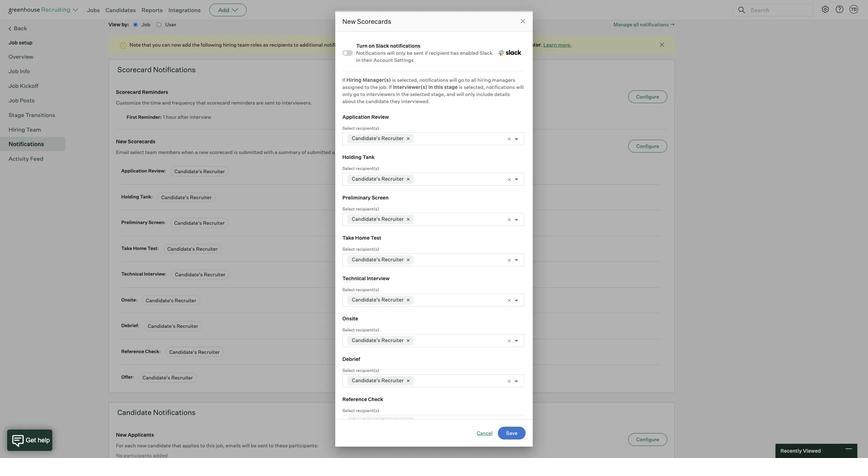 Task type: vqa. For each thing, say whether or not it's contained in the screenshot.
'REJECTED'
no



Task type: locate. For each thing, give the bounding box(es) containing it.
job left kickoff
[[9, 82, 19, 89]]

1 horizontal spatial new scorecards
[[342, 17, 391, 25]]

submitted right of
[[307, 149, 331, 155]]

selected, inside is selected, notifications will only go to interviewers in the selected stage, and will only include details about the candidate they interviewed.
[[464, 84, 485, 90]]

candidates link
[[106, 6, 136, 14]]

notifications inside the is selected, notifications will go to all hiring managers assigned to the job. if
[[419, 77, 448, 83]]

2 select recipient(s) from the top
[[342, 166, 379, 171]]

application
[[342, 114, 370, 120], [121, 168, 147, 174]]

recently
[[781, 448, 802, 454]]

application review
[[342, 114, 389, 120]]

hiring right turn
[[369, 42, 385, 48]]

hiring down stage
[[9, 126, 25, 133]]

3 recipient(s) from the top
[[356, 206, 379, 212]]

0 vertical spatial and
[[447, 91, 455, 97]]

scorecard right when
[[209, 149, 233, 155]]

holding for holding tank
[[342, 154, 362, 160]]

2 vertical spatial new
[[116, 432, 127, 438]]

0 vertical spatial if
[[342, 77, 345, 83]]

selected, for if
[[397, 77, 418, 83]]

save
[[506, 430, 518, 436]]

holding left scorecards
[[342, 154, 362, 160]]

1 horizontal spatial new
[[199, 149, 208, 155]]

sent left these
[[258, 443, 268, 449]]

2 horizontal spatial and
[[447, 91, 455, 97]]

candidate inside is selected, notifications will only go to interviewers in the selected stage, and will only include details about the candidate they interviewed.
[[366, 98, 389, 104]]

is inside the is selected, notifications will go to all hiring managers assigned to the job. if
[[392, 77, 396, 83]]

select recipient(s) for reference check
[[342, 408, 379, 414]]

0 vertical spatial test
[[371, 235, 381, 241]]

manage all notifications →
[[614, 21, 675, 27]]

1 horizontal spatial home
[[355, 235, 370, 241]]

that left applies
[[172, 443, 181, 449]]

new
[[199, 149, 208, 155], [137, 443, 147, 449]]

new scorecards
[[342, 17, 391, 25], [116, 139, 155, 145]]

is for if
[[392, 77, 396, 83]]

2 select from the top
[[342, 166, 355, 171]]

0 vertical spatial preliminary
[[342, 195, 371, 201]]

td
[[851, 7, 857, 12]]

select for technical interview
[[342, 287, 355, 292]]

1 select from the top
[[342, 125, 355, 131]]

job,
[[216, 443, 225, 449]]

the down interviewer(s)
[[401, 91, 409, 97]]

0 vertical spatial candidate
[[366, 98, 389, 104]]

only up 'settings' at the left of the page
[[396, 50, 406, 56]]

new right when
[[199, 149, 208, 155]]

interview inside new scorecards dialog
[[367, 275, 390, 281]]

to
[[294, 42, 299, 48], [465, 77, 470, 83], [365, 84, 369, 90], [360, 91, 365, 97], [276, 100, 281, 106], [200, 443, 205, 449], [269, 443, 274, 449]]

6 select from the top
[[342, 328, 355, 333]]

1 select recipient(s) from the top
[[342, 125, 379, 131]]

1 vertical spatial check
[[368, 397, 383, 403]]

0 vertical spatial this
[[434, 84, 443, 90]]

technical inside new scorecards dialog
[[342, 275, 366, 281]]

notifications inside is selected, notifications will only go to interviewers in the selected stage, and will only include details about the candidate they interviewed.
[[486, 84, 515, 90]]

manager(s) inside new scorecards dialog
[[363, 77, 391, 83]]

learn
[[544, 42, 557, 48]]

this
[[434, 84, 443, 90], [206, 443, 215, 449]]

application inside new scorecards dialog
[[342, 114, 370, 120]]

1 horizontal spatial debrief
[[342, 356, 360, 362]]

0 horizontal spatial all
[[471, 77, 476, 83]]

job info link
[[9, 67, 63, 75]]

preliminary screen :
[[121, 220, 167, 225]]

hiring inside new scorecards dialog
[[346, 77, 362, 83]]

1 horizontal spatial in
[[396, 91, 400, 97]]

user
[[165, 21, 176, 27]]

is right stage in the top of the page
[[459, 84, 463, 90]]

select for application review
[[342, 125, 355, 131]]

selected,
[[397, 77, 418, 83], [464, 84, 485, 90]]

preliminary
[[342, 195, 371, 201], [121, 220, 148, 225]]

3 configure from the top
[[636, 437, 659, 443]]

0 horizontal spatial scorecards
[[128, 139, 155, 145]]

application for application review :
[[121, 168, 147, 174]]

5 select from the top
[[342, 287, 355, 292]]

0 vertical spatial be
[[407, 50, 413, 56]]

0 horizontal spatial be
[[251, 443, 257, 449]]

,
[[414, 42, 416, 48]]

in left their
[[356, 57, 361, 63]]

and
[[447, 91, 455, 97], [162, 100, 171, 106], [332, 149, 341, 155]]

if inside the is selected, notifications will go to all hiring managers assigned to the job. if
[[389, 84, 392, 90]]

notifications for manage all notifications →
[[640, 21, 669, 27]]

tank inside new scorecards dialog
[[363, 154, 375, 160]]

0 horizontal spatial check
[[145, 349, 159, 354]]

3 select recipient(s) from the top
[[342, 206, 379, 212]]

0 horizontal spatial technical
[[121, 271, 143, 277]]

scorecard
[[117, 65, 152, 74], [116, 89, 141, 95]]

0 vertical spatial selected
[[410, 91, 430, 97]]

review down members
[[148, 168, 165, 174]]

job posts
[[9, 97, 35, 104]]

4 recipient(s) from the top
[[356, 247, 379, 252]]

configure button for for each new candidate that applies to this job, emails will be sent to these participants:
[[628, 433, 667, 446]]

the inside the is selected, notifications will go to all hiring managers assigned to the job. if
[[370, 84, 378, 90]]

if
[[425, 50, 428, 56]]

screen inside new scorecards dialog
[[372, 195, 389, 201]]

sent right are
[[265, 100, 275, 106]]

select recipient(s) for take home test
[[342, 247, 379, 252]]

candidate down interviewers
[[366, 98, 389, 104]]

reference inside new scorecards dialog
[[342, 397, 367, 403]]

job inside job kickoff link
[[9, 82, 19, 89]]

this left job,
[[206, 443, 215, 449]]

settings
[[394, 57, 414, 63]]

0 vertical spatial holding
[[342, 154, 362, 160]]

2 vertical spatial configure button
[[628, 433, 667, 446]]

0 horizontal spatial this
[[206, 443, 215, 449]]

that up interview
[[196, 100, 206, 106]]

6 select recipient(s) from the top
[[342, 328, 379, 333]]

0 vertical spatial team
[[238, 42, 249, 48]]

be right emails
[[251, 443, 257, 449]]

application down select
[[121, 168, 147, 174]]

assigned
[[342, 84, 364, 90]]

7 select from the top
[[342, 368, 355, 373]]

job for job setup
[[9, 39, 18, 45]]

8 select from the top
[[342, 408, 355, 414]]

go down 'assigned'
[[353, 91, 359, 97]]

recipient(s)
[[356, 125, 379, 131], [356, 166, 379, 171], [356, 206, 379, 212], [356, 247, 379, 252], [356, 287, 379, 292], [356, 328, 379, 333], [356, 368, 379, 373], [356, 408, 379, 414]]

2 configure button from the top
[[628, 140, 667, 153]]

in up they
[[396, 91, 400, 97]]

new down applicants
[[137, 443, 147, 449]]

scorecards up the on
[[357, 17, 391, 25]]

onsite inside new scorecards dialog
[[342, 316, 358, 322]]

0 vertical spatial in
[[356, 57, 361, 63]]

0 horizontal spatial debrief
[[121, 323, 138, 329]]

review down interviewers
[[371, 114, 389, 120]]

types:
[[354, 42, 368, 48]]

7 recipient(s) from the top
[[356, 368, 379, 373]]

scorecard up interview
[[207, 100, 230, 106]]

will
[[387, 50, 395, 56], [449, 77, 457, 83], [516, 84, 524, 90], [457, 91, 464, 97], [242, 443, 250, 449]]

scorecard up customize
[[116, 89, 141, 95]]

to down 'assigned'
[[360, 91, 365, 97]]

greenhouse recruiting image
[[9, 6, 73, 14]]

1 a from the left
[[195, 149, 198, 155]]

take for take home test
[[342, 235, 354, 241]]

test for take home test :
[[148, 246, 157, 251]]

Job radio
[[133, 22, 138, 27]]

slack right enabled
[[480, 50, 493, 56]]

0 horizontal spatial test
[[148, 246, 157, 251]]

1 horizontal spatial check
[[368, 397, 383, 403]]

home inside new scorecards dialog
[[355, 235, 370, 241]]

1 vertical spatial debrief
[[342, 356, 360, 362]]

0 vertical spatial go
[[458, 77, 464, 83]]

only inside turn on slack notifications notifications will only be sent if recipient has enabled slack in their account settings
[[396, 50, 406, 56]]

test inside new scorecards dialog
[[371, 235, 381, 241]]

select for debrief
[[342, 368, 355, 373]]

additional
[[300, 42, 323, 48]]

preliminary for preliminary screen
[[342, 195, 371, 201]]

and left outstanding
[[332, 149, 341, 155]]

1 horizontal spatial take
[[342, 235, 354, 241]]

2 candidate's from the left
[[482, 42, 511, 48]]

1 vertical spatial home
[[133, 246, 147, 251]]

coordinator
[[512, 42, 541, 48]]

8 recipient(s) from the top
[[356, 408, 379, 414]]

1 horizontal spatial holding
[[342, 154, 362, 160]]

reference for reference check :
[[121, 349, 144, 354]]

go down the has
[[458, 77, 464, 83]]

back link
[[9, 24, 63, 33]]

each
[[125, 443, 136, 449]]

6 recipient(s) from the top
[[356, 328, 379, 333]]

of
[[302, 149, 306, 155]]

is inside is selected, notifications will only go to interviewers in the selected stage, and will only include details about the candidate they interviewed.
[[459, 84, 463, 90]]

screen
[[372, 195, 389, 201], [149, 220, 164, 225]]

tank left for
[[363, 154, 375, 160]]

3 configure button from the top
[[628, 433, 667, 446]]

1 vertical spatial be
[[251, 443, 257, 449]]

holding up preliminary screen :
[[121, 194, 139, 200]]

scorecards up select
[[128, 139, 155, 145]]

1 horizontal spatial technical
[[342, 275, 366, 281]]

notifications left the →
[[640, 21, 669, 27]]

screen for preliminary screen
[[372, 195, 389, 201]]

now
[[171, 42, 181, 48]]

for each new candidate that applies to this job, emails will be sent to these participants:
[[116, 443, 319, 449]]

transitions
[[25, 111, 55, 118]]

view by:
[[109, 21, 130, 27]]

sent
[[414, 50, 424, 56], [265, 100, 275, 106], [258, 443, 268, 449]]

job for job posts
[[9, 97, 19, 104]]

selected, up interviewer(s)
[[397, 77, 418, 83]]

selected inside is selected, notifications will only go to interviewers in the selected stage, and will only include details about the candidate they interviewed.
[[410, 91, 430, 97]]

has
[[451, 50, 459, 56]]

0 horizontal spatial tank
[[140, 194, 151, 200]]

interviewer(s) in this stage
[[393, 84, 458, 90]]

you
[[152, 42, 161, 48]]

offer
[[121, 375, 133, 380]]

8 select recipient(s) from the top
[[342, 408, 379, 414]]

Search text field
[[749, 5, 807, 15]]

this up stage,
[[434, 84, 443, 90]]

and down stage in the top of the page
[[447, 91, 455, 97]]

be up 'settings' at the left of the page
[[407, 50, 413, 56]]

select for reference check
[[342, 408, 355, 414]]

job left setup
[[9, 39, 18, 45]]

1 horizontal spatial if
[[389, 84, 392, 90]]

notifications inside notifications link
[[9, 140, 44, 148]]

1 vertical spatial screen
[[149, 220, 164, 225]]

info
[[20, 68, 30, 75]]

configure for email select team members when a new scorecard is submitted with a summary of submitted and outstanding scorecards for the selected stage.
[[636, 143, 659, 149]]

is left with
[[234, 149, 238, 155]]

1 vertical spatial new
[[137, 443, 147, 449]]

recipient(s) for take home test
[[356, 247, 379, 252]]

1 horizontal spatial application
[[342, 114, 370, 120]]

4 select recipient(s) from the top
[[342, 247, 379, 252]]

all up include in the top of the page
[[471, 77, 476, 83]]

home for take home test
[[355, 235, 370, 241]]

1 vertical spatial test
[[148, 246, 157, 251]]

2 configure from the top
[[636, 143, 659, 149]]

interview for technical interview
[[367, 275, 390, 281]]

screen for preliminary screen :
[[149, 220, 164, 225]]

submitted left with
[[239, 149, 263, 155]]

0 vertical spatial tank
[[363, 154, 375, 160]]

slack right the on
[[376, 43, 389, 49]]

1 horizontal spatial test
[[371, 235, 381, 241]]

hiring up 'assigned'
[[346, 77, 362, 83]]

1 vertical spatial all
[[471, 77, 476, 83]]

only up about at the top of page
[[342, 91, 352, 97]]

1 horizontal spatial scorecards
[[357, 17, 391, 25]]

0 vertical spatial sent
[[414, 50, 424, 56]]

1 vertical spatial and
[[162, 100, 171, 106]]

1 vertical spatial preliminary
[[121, 220, 148, 225]]

1 horizontal spatial hiring
[[478, 77, 491, 83]]

scorecard up scorecard reminders
[[117, 65, 152, 74]]

2 horizontal spatial in
[[429, 84, 433, 90]]

2 vertical spatial configure
[[636, 437, 659, 443]]

job for job kickoff
[[9, 82, 19, 89]]

will inside turn on slack notifications notifications will only be sent if recipient has enabled slack in their account settings
[[387, 50, 395, 56]]

1 vertical spatial is
[[459, 84, 463, 90]]

0 vertical spatial new
[[342, 17, 356, 25]]

1 configure button from the top
[[628, 90, 667, 103]]

0 horizontal spatial go
[[353, 91, 359, 97]]

only
[[396, 50, 406, 56], [342, 91, 352, 97], [465, 91, 475, 97]]

job.
[[379, 84, 388, 90]]

scorecard
[[207, 100, 230, 106], [209, 149, 233, 155]]

0 horizontal spatial hiring
[[223, 42, 237, 48]]

0 horizontal spatial application
[[121, 168, 147, 174]]

only left include in the top of the page
[[465, 91, 475, 97]]

select recipient(s) for debrief
[[342, 368, 379, 373]]

job setup
[[9, 39, 32, 45]]

1 horizontal spatial submitted
[[307, 149, 331, 155]]

scorecard for scorecard reminders
[[116, 89, 141, 95]]

1 recipient(s) from the top
[[356, 125, 379, 131]]

take inside new scorecards dialog
[[342, 235, 354, 241]]

1 horizontal spatial preliminary
[[342, 195, 371, 201]]

new applicants
[[116, 432, 154, 438]]

notifications up the interviewer(s) in this stage
[[419, 77, 448, 83]]

4 select from the top
[[342, 247, 355, 252]]

notifications up details
[[486, 84, 515, 90]]

to right recipients
[[294, 42, 299, 48]]

save button
[[498, 427, 526, 440]]

the left job.
[[370, 84, 378, 90]]

in
[[356, 57, 361, 63], [429, 84, 433, 90], [396, 91, 400, 97]]

debrief for debrief
[[342, 356, 360, 362]]

3 select from the top
[[342, 206, 355, 212]]

a right when
[[195, 149, 198, 155]]

0 vertical spatial new
[[199, 149, 208, 155]]

1 vertical spatial configure button
[[628, 140, 667, 153]]

0 vertical spatial check
[[145, 349, 159, 354]]

0 vertical spatial take
[[342, 235, 354, 241]]

new scorecards inside new scorecards dialog
[[342, 17, 391, 25]]

the right for
[[406, 149, 413, 155]]

sent left the if
[[414, 50, 424, 56]]

tank
[[363, 154, 375, 160], [140, 194, 151, 200]]

add
[[182, 42, 191, 48]]

new up 'email'
[[116, 139, 127, 145]]

0 horizontal spatial a
[[195, 149, 198, 155]]

1 horizontal spatial selected,
[[464, 84, 485, 90]]

new up for
[[116, 432, 127, 438]]

add button
[[209, 4, 247, 16]]

candidate down applicants
[[148, 443, 171, 449]]

1 horizontal spatial team
[[238, 42, 249, 48]]

5 recipient(s) from the top
[[356, 287, 379, 292]]

1 vertical spatial selected,
[[464, 84, 485, 90]]

1 horizontal spatial reference
[[342, 397, 367, 403]]

2 horizontal spatial is
[[459, 84, 463, 90]]

home
[[355, 235, 370, 241], [133, 246, 147, 251]]

manager(s) up 'settings' at the left of the page
[[386, 42, 414, 48]]

stage
[[444, 84, 458, 90]]

by:
[[122, 21, 129, 27]]

will inside the is selected, notifications will go to all hiring managers assigned to the job. if
[[449, 77, 457, 83]]

in up stage,
[[429, 84, 433, 90]]

hiring up include in the top of the page
[[478, 77, 491, 83]]

hiring right following
[[223, 42, 237, 48]]

holding inside new scorecards dialog
[[342, 154, 362, 160]]

preliminary inside new scorecards dialog
[[342, 195, 371, 201]]

tank for holding tank
[[363, 154, 375, 160]]

1 vertical spatial candidate
[[148, 443, 171, 449]]

new scorecards dialog
[[335, 11, 533, 459]]

notifications up 'settings' at the left of the page
[[390, 43, 421, 49]]

0 horizontal spatial is
[[234, 149, 238, 155]]

a right with
[[275, 149, 278, 155]]

if right job.
[[389, 84, 392, 90]]

and right 'time'
[[162, 100, 171, 106]]

that left you
[[142, 42, 151, 48]]

recently viewed
[[781, 448, 821, 454]]

1 configure from the top
[[636, 94, 659, 100]]

reference for reference check
[[342, 397, 367, 403]]

when
[[181, 149, 194, 155]]

notifications inside turn on slack notifications notifications will only be sent if recipient has enabled slack in their account settings
[[390, 43, 421, 49]]

onsite :
[[121, 297, 138, 303]]

job left posts
[[9, 97, 19, 104]]

candidate notifications
[[117, 408, 196, 417]]

1 vertical spatial that
[[196, 100, 206, 106]]

interview for technical interview :
[[144, 271, 165, 277]]

7 select recipient(s) from the top
[[342, 368, 379, 373]]

these
[[275, 443, 288, 449]]

job inside the job posts "link"
[[9, 97, 19, 104]]

is up interviewer(s)
[[392, 77, 396, 83]]

0 horizontal spatial interview
[[144, 271, 165, 277]]

0 horizontal spatial slack
[[376, 43, 389, 49]]

new
[[342, 17, 356, 25], [116, 139, 127, 145], [116, 432, 127, 438]]

td button
[[850, 5, 858, 14]]

recipient(s) for technical interview
[[356, 287, 379, 292]]

0 horizontal spatial screen
[[149, 220, 164, 225]]

candidate's left coordinator
[[482, 42, 511, 48]]

candidate's up the if
[[417, 42, 446, 48]]

hiring
[[223, 42, 237, 48], [478, 77, 491, 83]]

application down about at the top of page
[[342, 114, 370, 120]]

0 horizontal spatial submitted
[[239, 149, 263, 155]]

2 recipient(s) from the top
[[356, 166, 379, 171]]

selected up interviewed.
[[410, 91, 430, 97]]

job inside job info link
[[9, 68, 19, 75]]

1 horizontal spatial onsite
[[342, 316, 358, 322]]

2 horizontal spatial that
[[196, 100, 206, 106]]

more.
[[558, 42, 572, 48]]

1 vertical spatial reference
[[342, 397, 367, 403]]

candidate's
[[417, 42, 446, 48], [482, 42, 511, 48]]

debrief for debrief :
[[121, 323, 138, 329]]

scorecard notifications
[[117, 65, 196, 74]]

candidate's recruiter
[[352, 135, 404, 142], [174, 168, 225, 174], [352, 176, 404, 182], [161, 194, 212, 200], [352, 216, 404, 222], [174, 220, 225, 226], [167, 246, 218, 252], [352, 256, 404, 263], [175, 272, 226, 278], [352, 297, 404, 303], [146, 297, 196, 304], [148, 323, 198, 329], [352, 337, 404, 344], [169, 349, 220, 355], [142, 375, 193, 381], [352, 378, 404, 384], [352, 418, 404, 425]]

recipient(s) for debrief
[[356, 368, 379, 373]]

selected left stage.
[[414, 149, 434, 155]]

0 horizontal spatial preliminary
[[121, 220, 148, 225]]

summary
[[279, 149, 301, 155]]

reminders
[[231, 100, 255, 106]]

new scorecards up select
[[116, 139, 155, 145]]

job right job 'option' in the top of the page
[[142, 21, 151, 27]]

0 horizontal spatial candidate's
[[417, 42, 446, 48]]

5 select recipient(s) from the top
[[342, 287, 379, 292]]

onsite
[[121, 297, 136, 303], [342, 316, 358, 322]]

0 horizontal spatial candidate
[[148, 443, 171, 449]]

if up 'assigned'
[[342, 77, 345, 83]]

2 vertical spatial in
[[396, 91, 400, 97]]

job left info on the left top of page
[[9, 68, 19, 75]]

1 vertical spatial configure
[[636, 143, 659, 149]]

check inside new scorecards dialog
[[368, 397, 383, 403]]

manager(s) up job.
[[363, 77, 391, 83]]

new up types:
[[342, 17, 356, 25]]

reference
[[121, 349, 144, 354], [342, 397, 367, 403]]

new scorecards up types:
[[342, 17, 391, 25]]

0 horizontal spatial new
[[137, 443, 147, 449]]

and inside is selected, notifications will only go to interviewers in the selected stage, and will only include details about the candidate they interviewed.
[[447, 91, 455, 97]]

team left the roles
[[238, 42, 249, 48]]

select recipient(s)
[[342, 125, 379, 131], [342, 166, 379, 171], [342, 206, 379, 212], [342, 247, 379, 252], [342, 287, 379, 292], [342, 328, 379, 333], [342, 368, 379, 373], [342, 408, 379, 414]]

1 horizontal spatial tank
[[363, 154, 375, 160]]

all inside the is selected, notifications will go to all hiring managers assigned to the job. if
[[471, 77, 476, 83]]

1 horizontal spatial go
[[458, 77, 464, 83]]

0 horizontal spatial review
[[148, 168, 165, 174]]

0 horizontal spatial and
[[162, 100, 171, 106]]

selected, inside the is selected, notifications will go to all hiring managers assigned to the job. if
[[397, 77, 418, 83]]

the
[[192, 42, 200, 48], [370, 84, 378, 90], [401, 91, 409, 97], [357, 98, 365, 104], [142, 100, 150, 106], [406, 149, 413, 155]]

2 horizontal spatial hiring
[[369, 42, 385, 48]]

tank down the application review :
[[140, 194, 151, 200]]

applicants
[[128, 432, 154, 438]]

all right manage
[[634, 21, 639, 27]]

notifications for is selected, notifications will go to all hiring managers assigned to the job. if
[[419, 77, 448, 83]]

review inside new scorecards dialog
[[371, 114, 389, 120]]

manager(s)
[[386, 42, 414, 48], [363, 77, 391, 83]]

1 vertical spatial go
[[353, 91, 359, 97]]

0 horizontal spatial if
[[342, 77, 345, 83]]

new inside dialog
[[342, 17, 356, 25]]

selected, up include in the top of the page
[[464, 84, 485, 90]]

0 horizontal spatial take
[[121, 246, 132, 251]]

new for email select team members when a new scorecard is submitted with a summary of submitted and outstanding scorecards for the selected stage.
[[116, 139, 127, 145]]

submitted
[[239, 149, 263, 155], [307, 149, 331, 155]]

team right select
[[145, 149, 157, 155]]

2 vertical spatial is
[[234, 149, 238, 155]]

debrief inside new scorecards dialog
[[342, 356, 360, 362]]



Task type: describe. For each thing, give the bounding box(es) containing it.
job info
[[9, 68, 30, 75]]

the right add
[[192, 42, 200, 48]]

recipient(s) for preliminary screen
[[356, 206, 379, 212]]

User radio
[[157, 22, 161, 27]]

2 vertical spatial that
[[172, 443, 181, 449]]

as
[[263, 42, 268, 48]]

notifications left types:
[[324, 42, 353, 48]]

offer :
[[121, 375, 135, 380]]

in inside turn on slack notifications notifications will only be sent if recipient has enabled slack in their account settings
[[356, 57, 361, 63]]

new for for each new candidate that applies to this job, emails will be sent to these participants:
[[116, 432, 127, 438]]

selected, for will
[[464, 84, 485, 90]]

this inside new scorecards dialog
[[434, 84, 443, 90]]

1 vertical spatial slack
[[480, 50, 493, 56]]

configure for for each new candidate that applies to this job, emails will be sent to these participants:
[[636, 437, 659, 443]]

select recipient(s) for onsite
[[342, 328, 379, 333]]

activity
[[9, 155, 29, 162]]

check for reference check :
[[145, 349, 159, 354]]

note that you can now add the following hiring team roles as recipients to additional notifications types: hiring manager(s) , candidate's recruiter
[[130, 42, 469, 48]]

hiring team link
[[9, 125, 63, 134]]

in inside is selected, notifications will only go to interviewers in the selected stage, and will only include details about the candidate they interviewed.
[[396, 91, 400, 97]]

view
[[109, 21, 121, 27]]

to right applies
[[200, 443, 205, 449]]

onsite for onsite :
[[121, 297, 136, 303]]

interviewers.
[[282, 100, 312, 106]]

1 submitted from the left
[[239, 149, 263, 155]]

candidate
[[117, 408, 152, 417]]

be inside turn on slack notifications notifications will only be sent if recipient has enabled slack in their account settings
[[407, 50, 413, 56]]

select recipient(s) for technical interview
[[342, 287, 379, 292]]

activity feed link
[[9, 154, 63, 163]]

technical for technical interview :
[[121, 271, 143, 277]]

1 vertical spatial selected
[[414, 149, 434, 155]]

0 horizontal spatial that
[[142, 42, 151, 48]]

go inside is selected, notifications will only go to interviewers in the selected stage, and will only include details about the candidate they interviewed.
[[353, 91, 359, 97]]

review for application review :
[[148, 168, 165, 174]]

if hiring manager(s)
[[342, 77, 391, 83]]

viewed
[[803, 448, 821, 454]]

preliminary screen
[[342, 195, 389, 201]]

1 vertical spatial in
[[429, 84, 433, 90]]

the left 'time'
[[142, 100, 150, 106]]

preliminary for preliminary screen :
[[121, 220, 148, 225]]

scorecard reminders
[[116, 89, 168, 95]]

notifications inside turn on slack notifications notifications will only be sent if recipient has enabled slack in their account settings
[[356, 50, 386, 56]]

reports link
[[142, 6, 163, 14]]

hour
[[166, 114, 177, 120]]

enabled
[[460, 50, 479, 56]]

account
[[374, 57, 393, 63]]

manage all notifications → link
[[614, 21, 675, 28]]

job kickoff link
[[9, 81, 63, 90]]

sent inside turn on slack notifications notifications will only be sent if recipient has enabled slack in their account settings
[[414, 50, 424, 56]]

test for take home test
[[371, 235, 381, 241]]

email
[[116, 149, 129, 155]]

1 vertical spatial sent
[[265, 100, 275, 106]]

application review :
[[121, 168, 167, 174]]

for
[[116, 443, 124, 449]]

technical for technical interview
[[342, 275, 366, 281]]

recipient(s) for onsite
[[356, 328, 379, 333]]

: inside the first reminder : 1 hour after interview
[[160, 114, 162, 120]]

their
[[362, 57, 372, 63]]

overview
[[9, 53, 33, 60]]

recipient
[[429, 50, 450, 56]]

is for will
[[459, 84, 463, 90]]

1 vertical spatial new scorecards
[[116, 139, 155, 145]]

reports
[[142, 6, 163, 14]]

for
[[398, 149, 405, 155]]

jobs link
[[87, 6, 100, 14]]

configure button for customize the time and frequency that scorecard reminders are sent to interviewers.
[[628, 90, 667, 103]]

notifications for is selected, notifications will only go to interviewers in the selected stage, and will only include details about the candidate they interviewed.
[[486, 84, 515, 90]]

configure button for email select team members when a new scorecard is submitted with a summary of submitted and outstanding scorecards for the selected stage.
[[628, 140, 667, 153]]

interview
[[190, 114, 211, 120]]

check for reference check
[[368, 397, 383, 403]]

to down if hiring manager(s)
[[365, 84, 369, 90]]

jobs
[[87, 6, 100, 14]]

are
[[256, 100, 264, 106]]

job for job info
[[9, 68, 19, 75]]

review for application review
[[371, 114, 389, 120]]

add
[[218, 6, 229, 14]]

0 horizontal spatial team
[[145, 149, 157, 155]]

2 horizontal spatial only
[[465, 91, 475, 97]]

overview link
[[9, 52, 63, 61]]

technical interview
[[342, 275, 390, 281]]

reminder
[[138, 114, 160, 120]]

kickoff
[[20, 82, 38, 89]]

2 a from the left
[[275, 149, 278, 155]]

2 vertical spatial sent
[[258, 443, 268, 449]]

cancel link
[[477, 430, 493, 437]]

note
[[130, 42, 141, 48]]

0 vertical spatial manager(s)
[[386, 42, 414, 48]]

0 vertical spatial all
[[634, 21, 639, 27]]

frequency
[[172, 100, 195, 106]]

configure image
[[821, 5, 830, 14]]

manage
[[614, 21, 632, 27]]

1 vertical spatial this
[[206, 443, 215, 449]]

holding for holding tank :
[[121, 194, 139, 200]]

job kickoff
[[9, 82, 38, 89]]

go inside the is selected, notifications will go to all hiring managers assigned to the job. if
[[458, 77, 464, 83]]

feed
[[30, 155, 43, 162]]

include
[[476, 91, 493, 97]]

0 vertical spatial scorecard
[[207, 100, 230, 106]]

home for take home test :
[[133, 246, 147, 251]]

to right are
[[276, 100, 281, 106]]

recipient(s) for reference check
[[356, 408, 379, 414]]

select for preliminary screen
[[342, 206, 355, 212]]

after
[[178, 114, 189, 120]]

select recipient(s) for preliminary screen
[[342, 206, 379, 212]]

customize
[[116, 100, 141, 106]]

take home test
[[342, 235, 381, 241]]

scorecard for scorecard notifications
[[117, 65, 152, 74]]

.
[[541, 42, 542, 48]]

job for job
[[142, 21, 151, 27]]

0 vertical spatial slack
[[376, 43, 389, 49]]

interviewer(s)
[[393, 84, 427, 90]]

stage transitions link
[[9, 111, 63, 119]]

1 candidate's from the left
[[417, 42, 446, 48]]

take for take home test :
[[121, 246, 132, 251]]

onsite for onsite
[[342, 316, 358, 322]]

select for take home test
[[342, 247, 355, 252]]

hiring team
[[9, 126, 41, 133]]

recipients
[[270, 42, 293, 48]]

integrations
[[169, 6, 201, 14]]

interviewers
[[366, 91, 395, 97]]

1 vertical spatial scorecards
[[128, 139, 155, 145]]

2 vertical spatial and
[[332, 149, 341, 155]]

customize the time and frequency that scorecard reminders are sent to interviewers.
[[116, 100, 312, 106]]

hiring inside the is selected, notifications will go to all hiring managers assigned to the job. if
[[478, 77, 491, 83]]

2 submitted from the left
[[307, 149, 331, 155]]

can
[[162, 42, 170, 48]]

2 vertical spatial hiring
[[9, 126, 25, 133]]

to left these
[[269, 443, 274, 449]]

the right about at the top of page
[[357, 98, 365, 104]]

recipient(s) for holding tank
[[356, 166, 379, 171]]

0 horizontal spatial only
[[342, 91, 352, 97]]

holding tank
[[342, 154, 375, 160]]

recipient(s) for application review
[[356, 125, 379, 131]]

select recipient(s) for holding tank
[[342, 166, 379, 171]]

select for holding tank
[[342, 166, 355, 171]]

to inside is selected, notifications will only go to interviewers in the selected stage, and will only include details about the candidate they interviewed.
[[360, 91, 365, 97]]

1 vertical spatial scorecard
[[209, 149, 233, 155]]

select for onsite
[[342, 328, 355, 333]]

email select team members when a new scorecard is submitted with a summary of submitted and outstanding scorecards for the selected stage.
[[116, 149, 450, 155]]

on
[[369, 43, 375, 49]]

first
[[127, 114, 137, 120]]

(19)
[[9, 5, 17, 11]]

debrief :
[[121, 323, 140, 329]]

activity feed
[[9, 155, 43, 162]]

to down enabled
[[465, 77, 470, 83]]

learn more. link
[[544, 42, 572, 48]]

select recipient(s) for application review
[[342, 125, 379, 131]]

applies
[[182, 443, 199, 449]]

cancel
[[477, 430, 493, 436]]

scorecards inside dialog
[[357, 17, 391, 25]]

tank for holding tank :
[[140, 194, 151, 200]]

scorecards
[[371, 149, 397, 155]]

configure for customize the time and frequency that scorecard reminders are sent to interviewers.
[[636, 94, 659, 100]]

application for application review
[[342, 114, 370, 120]]

integrations link
[[169, 6, 201, 14]]

team
[[26, 126, 41, 133]]

following
[[201, 42, 222, 48]]



